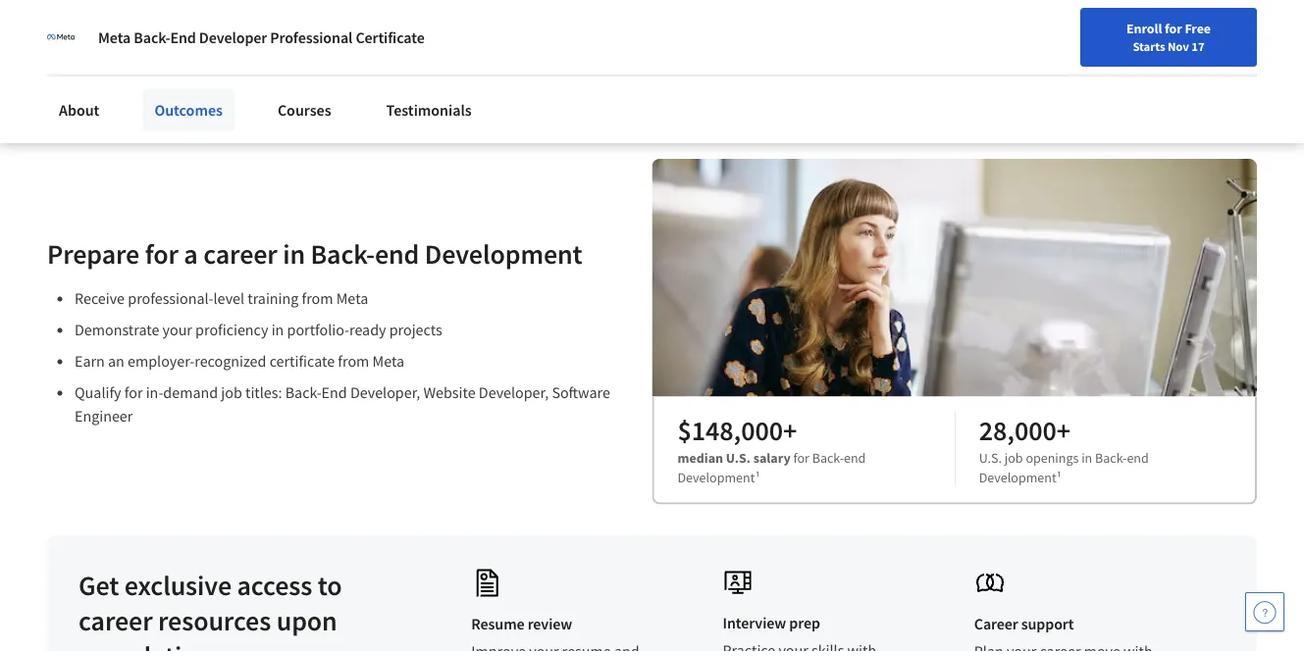 Task type: describe. For each thing, give the bounding box(es) containing it.
end inside for back-end development
[[844, 449, 866, 467]]

development inside for back-end development
[[678, 469, 755, 487]]

get
[[79, 568, 119, 603]]

for for demand
[[124, 383, 143, 403]]

an
[[108, 352, 124, 371]]

qualify
[[75, 383, 121, 403]]

level
[[214, 289, 244, 309]]

professional-
[[128, 289, 214, 309]]

courses
[[278, 100, 331, 120]]

more
[[121, 42, 157, 62]]

training
[[248, 289, 299, 309]]

coursera enterprise logos image
[[843, 0, 1225, 48]]

enroll
[[1127, 20, 1163, 37]]

developer
[[199, 27, 267, 47]]

get exclusive access to career resources upon completion
[[79, 568, 342, 652]]

employer-
[[128, 352, 195, 371]]

certificate
[[270, 352, 335, 371]]

support
[[1022, 615, 1074, 635]]

+ for $148,000
[[783, 413, 797, 448]]

software
[[552, 383, 610, 403]]

learn
[[80, 42, 118, 62]]

help center image
[[1254, 601, 1277, 624]]

28,000 + u.s. job openings in back-end development
[[979, 413, 1149, 487]]

outcomes
[[155, 100, 223, 120]]

1 horizontal spatial meta
[[336, 289, 368, 309]]

0 vertical spatial end
[[170, 27, 196, 47]]

career
[[975, 615, 1019, 635]]

0 vertical spatial in
[[283, 236, 305, 271]]

show notifications image
[[1096, 25, 1119, 48]]

u.s. inside 28,000 + u.s. job openings in back-end development
[[979, 449, 1002, 467]]

back- right learn
[[134, 27, 170, 47]]

+ for 28,000
[[1057, 413, 1071, 448]]

courses link
[[266, 88, 343, 132]]

meta image
[[47, 24, 75, 51]]

learn more about coursera for business link
[[80, 42, 351, 62]]

in-
[[146, 383, 163, 403]]

coursera
[[204, 42, 265, 62]]

completion
[[79, 639, 212, 652]]

titles:
[[245, 383, 282, 403]]

professional
[[270, 27, 353, 47]]

¹ for 28,000
[[1057, 469, 1062, 487]]

to
[[318, 568, 342, 603]]

about link
[[47, 88, 111, 132]]

review
[[528, 615, 572, 635]]

earn an employer-recognized certificate from meta
[[75, 352, 405, 371]]

end inside 28,000 + u.s. job openings in back-end development
[[1127, 449, 1149, 467]]

enroll for free starts nov 17
[[1127, 20, 1211, 54]]

nov
[[1168, 38, 1190, 54]]

career support
[[975, 615, 1074, 635]]

recognized
[[195, 352, 266, 371]]

career inside 'get exclusive access to career resources upon completion'
[[79, 604, 153, 638]]

interview prep
[[723, 614, 820, 634]]

u.s. inside $148,000 + median u.s. salary
[[726, 449, 751, 467]]

prepare for a career in back-end development
[[47, 236, 583, 271]]

a
[[184, 236, 198, 271]]

testimonials
[[386, 100, 472, 120]]

0 horizontal spatial end
[[375, 236, 419, 271]]

0 vertical spatial meta
[[98, 27, 131, 47]]

2 developer, from the left
[[479, 383, 549, 403]]

job inside 28,000 + u.s. job openings in back-end development
[[1005, 449, 1023, 467]]



Task type: locate. For each thing, give the bounding box(es) containing it.
demand
[[163, 383, 218, 403]]

for back-end development
[[678, 449, 866, 487]]

+
[[783, 413, 797, 448], [1057, 413, 1071, 448]]

in inside 28,000 + u.s. job openings in back-end development
[[1082, 449, 1093, 467]]

job inside qualify for in-demand job titles: back-end developer, website developer, software engineer
[[221, 383, 242, 403]]

about
[[161, 42, 201, 62]]

end up projects
[[375, 236, 419, 271]]

salary
[[754, 449, 791, 467]]

0 horizontal spatial development
[[425, 236, 583, 271]]

$148,000
[[678, 413, 783, 448]]

your
[[163, 320, 192, 340]]

$148,000 + median u.s. salary
[[678, 413, 797, 467]]

back- inside qualify for in-demand job titles: back-end developer, website developer, software engineer
[[285, 383, 322, 403]]

for left a
[[145, 236, 178, 271]]

in down training
[[272, 320, 284, 340]]

for left the in-
[[124, 383, 143, 403]]

1 horizontal spatial ¹
[[1057, 469, 1062, 487]]

for inside enroll for free starts nov 17
[[1165, 20, 1183, 37]]

1 vertical spatial career
[[79, 604, 153, 638]]

prepare
[[47, 236, 140, 271]]

end right salary
[[844, 449, 866, 467]]

¹ down salary
[[755, 469, 760, 487]]

in right openings
[[1082, 449, 1093, 467]]

¹ for $148,000
[[755, 469, 760, 487]]

1 u.s. from the left
[[726, 449, 751, 467]]

developer, left website
[[350, 383, 420, 403]]

testimonials link
[[375, 88, 484, 132]]

prep
[[789, 614, 820, 634]]

website
[[424, 383, 476, 403]]

for inside for back-end development
[[794, 449, 810, 467]]

u.s. down the 28,000
[[979, 449, 1002, 467]]

career up the completion
[[79, 604, 153, 638]]

2 horizontal spatial meta
[[373, 352, 405, 371]]

resources
[[158, 604, 271, 638]]

0 horizontal spatial career
[[79, 604, 153, 638]]

meta
[[98, 27, 131, 47], [336, 289, 368, 309], [373, 352, 405, 371]]

demonstrate
[[75, 320, 159, 340]]

1 horizontal spatial +
[[1057, 413, 1071, 448]]

back- right openings
[[1096, 449, 1127, 467]]

end right openings
[[1127, 449, 1149, 467]]

ready
[[349, 320, 386, 340]]

u.s.
[[726, 449, 751, 467], [979, 449, 1002, 467]]

1 horizontal spatial end
[[322, 383, 347, 403]]

for for starts
[[1165, 20, 1183, 37]]

receive
[[75, 289, 125, 309]]

0 horizontal spatial u.s.
[[726, 449, 751, 467]]

back-
[[134, 27, 170, 47], [311, 236, 375, 271], [285, 383, 322, 403], [812, 449, 844, 467], [1096, 449, 1127, 467]]

+ inside $148,000 + median u.s. salary
[[783, 413, 797, 448]]

1 vertical spatial in
[[272, 320, 284, 340]]

1 horizontal spatial developer,
[[479, 383, 549, 403]]

proficiency
[[195, 320, 268, 340]]

engineer
[[75, 407, 133, 426]]

for left business
[[268, 42, 288, 62]]

meta right meta icon
[[98, 27, 131, 47]]

from down ready
[[338, 352, 369, 371]]

1 developer, from the left
[[350, 383, 420, 403]]

in up training
[[283, 236, 305, 271]]

certificate
[[356, 27, 425, 47]]

end
[[375, 236, 419, 271], [844, 449, 866, 467], [1127, 449, 1149, 467]]

+ up salary
[[783, 413, 797, 448]]

outcomes link
[[143, 88, 234, 132]]

1 horizontal spatial end
[[844, 449, 866, 467]]

end inside qualify for in-demand job titles: back-end developer, website developer, software engineer
[[322, 383, 347, 403]]

portfolio-
[[287, 320, 349, 340]]

back- down certificate
[[285, 383, 322, 403]]

+ up openings
[[1057, 413, 1071, 448]]

from up portfolio-
[[302, 289, 333, 309]]

2 horizontal spatial development
[[979, 469, 1057, 487]]

earn
[[75, 352, 105, 371]]

job down recognized
[[221, 383, 242, 403]]

career up level
[[203, 236, 277, 271]]

1 horizontal spatial career
[[203, 236, 277, 271]]

0 horizontal spatial +
[[783, 413, 797, 448]]

median
[[678, 449, 723, 467]]

end down certificate
[[322, 383, 347, 403]]

1 vertical spatial meta
[[336, 289, 368, 309]]

¹ down openings
[[1057, 469, 1062, 487]]

17
[[1192, 38, 1205, 54]]

receive professional-level training from meta
[[75, 289, 368, 309]]

demonstrate your proficiency in portfolio-ready projects
[[75, 320, 442, 340]]

free
[[1185, 20, 1211, 37]]

exclusive
[[124, 568, 232, 603]]

2 horizontal spatial end
[[1127, 449, 1149, 467]]

2 vertical spatial meta
[[373, 352, 405, 371]]

openings
[[1026, 449, 1079, 467]]

¹
[[755, 469, 760, 487], [1057, 469, 1062, 487]]

projects
[[389, 320, 442, 340]]

0 horizontal spatial developer,
[[350, 383, 420, 403]]

28,000
[[979, 413, 1057, 448]]

back- inside 28,000 + u.s. job openings in back-end development
[[1096, 449, 1127, 467]]

for up the nov
[[1165, 20, 1183, 37]]

2 vertical spatial in
[[1082, 449, 1093, 467]]

job
[[221, 383, 242, 403], [1005, 449, 1023, 467]]

upon
[[276, 604, 337, 638]]

for inside qualify for in-demand job titles: back-end developer, website developer, software engineer
[[124, 383, 143, 403]]

access
[[237, 568, 312, 603]]

0 vertical spatial from
[[302, 289, 333, 309]]

end right more
[[170, 27, 196, 47]]

for
[[1165, 20, 1183, 37], [268, 42, 288, 62], [145, 236, 178, 271], [124, 383, 143, 403], [794, 449, 810, 467]]

0 horizontal spatial from
[[302, 289, 333, 309]]

1 vertical spatial job
[[1005, 449, 1023, 467]]

for for career
[[145, 236, 178, 271]]

meta up ready
[[336, 289, 368, 309]]

business
[[291, 42, 351, 62]]

0 vertical spatial job
[[221, 383, 242, 403]]

from
[[302, 289, 333, 309], [338, 352, 369, 371]]

None search field
[[280, 12, 515, 52]]

2 u.s. from the left
[[979, 449, 1002, 467]]

career
[[203, 236, 277, 271], [79, 604, 153, 638]]

1 + from the left
[[783, 413, 797, 448]]

starts
[[1133, 38, 1166, 54]]

qualify for in-demand job titles: back-end developer, website developer, software engineer
[[75, 383, 610, 426]]

menu item
[[949, 20, 1075, 83]]

0 vertical spatial career
[[203, 236, 277, 271]]

2 ¹ from the left
[[1057, 469, 1062, 487]]

about
[[59, 100, 100, 120]]

0 horizontal spatial ¹
[[755, 469, 760, 487]]

back- inside for back-end development
[[812, 449, 844, 467]]

2 + from the left
[[1057, 413, 1071, 448]]

1 ¹ from the left
[[755, 469, 760, 487]]

for right salary
[[794, 449, 810, 467]]

resume
[[471, 615, 525, 635]]

back- up portfolio-
[[311, 236, 375, 271]]

0 horizontal spatial job
[[221, 383, 242, 403]]

0 horizontal spatial meta
[[98, 27, 131, 47]]

development
[[425, 236, 583, 271], [678, 469, 755, 487], [979, 469, 1057, 487]]

developer, right website
[[479, 383, 549, 403]]

resume review
[[471, 615, 572, 635]]

meta back-end developer professional certificate
[[98, 27, 425, 47]]

0 horizontal spatial end
[[170, 27, 196, 47]]

+ inside 28,000 + u.s. job openings in back-end development
[[1057, 413, 1071, 448]]

interview
[[723, 614, 786, 634]]

back- right salary
[[812, 449, 844, 467]]

job down the 28,000
[[1005, 449, 1023, 467]]

u.s. down $148,000
[[726, 449, 751, 467]]

coursera image
[[24, 16, 148, 47]]

1 horizontal spatial job
[[1005, 449, 1023, 467]]

end
[[170, 27, 196, 47], [322, 383, 347, 403]]

development inside 28,000 + u.s. job openings in back-end development
[[979, 469, 1057, 487]]

1 horizontal spatial u.s.
[[979, 449, 1002, 467]]

learn more about coursera for business
[[80, 42, 351, 62]]

1 horizontal spatial development
[[678, 469, 755, 487]]

1 horizontal spatial from
[[338, 352, 369, 371]]

meta down ready
[[373, 352, 405, 371]]

developer,
[[350, 383, 420, 403], [479, 383, 549, 403]]

1 vertical spatial end
[[322, 383, 347, 403]]

in
[[283, 236, 305, 271], [272, 320, 284, 340], [1082, 449, 1093, 467]]

1 vertical spatial from
[[338, 352, 369, 371]]



Task type: vqa. For each thing, say whether or not it's contained in the screenshot.
virtual
no



